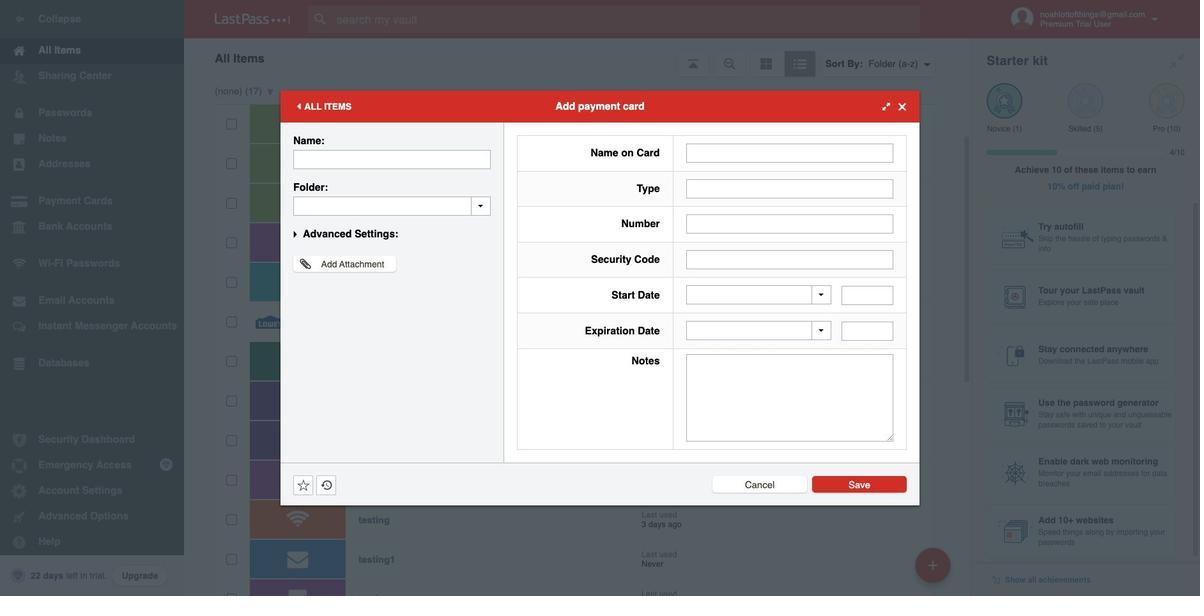 Task type: describe. For each thing, give the bounding box(es) containing it.
new item image
[[929, 561, 938, 570]]

search my vault text field
[[308, 5, 945, 33]]

Search search field
[[308, 5, 945, 33]]

vault options navigation
[[184, 38, 971, 77]]



Task type: locate. For each thing, give the bounding box(es) containing it.
main navigation navigation
[[0, 0, 184, 597]]

None text field
[[686, 144, 893, 163], [686, 250, 893, 270], [842, 322, 893, 341], [686, 355, 893, 442], [686, 144, 893, 163], [686, 250, 893, 270], [842, 322, 893, 341], [686, 355, 893, 442]]

lastpass image
[[215, 13, 290, 25]]

dialog
[[281, 91, 920, 506]]

None text field
[[293, 150, 491, 169], [686, 179, 893, 199], [293, 197, 491, 216], [686, 215, 893, 234], [842, 286, 893, 305], [293, 150, 491, 169], [686, 179, 893, 199], [293, 197, 491, 216], [686, 215, 893, 234], [842, 286, 893, 305]]

new item navigation
[[911, 544, 959, 597]]



Task type: vqa. For each thing, say whether or not it's contained in the screenshot.
LastPass image
yes



